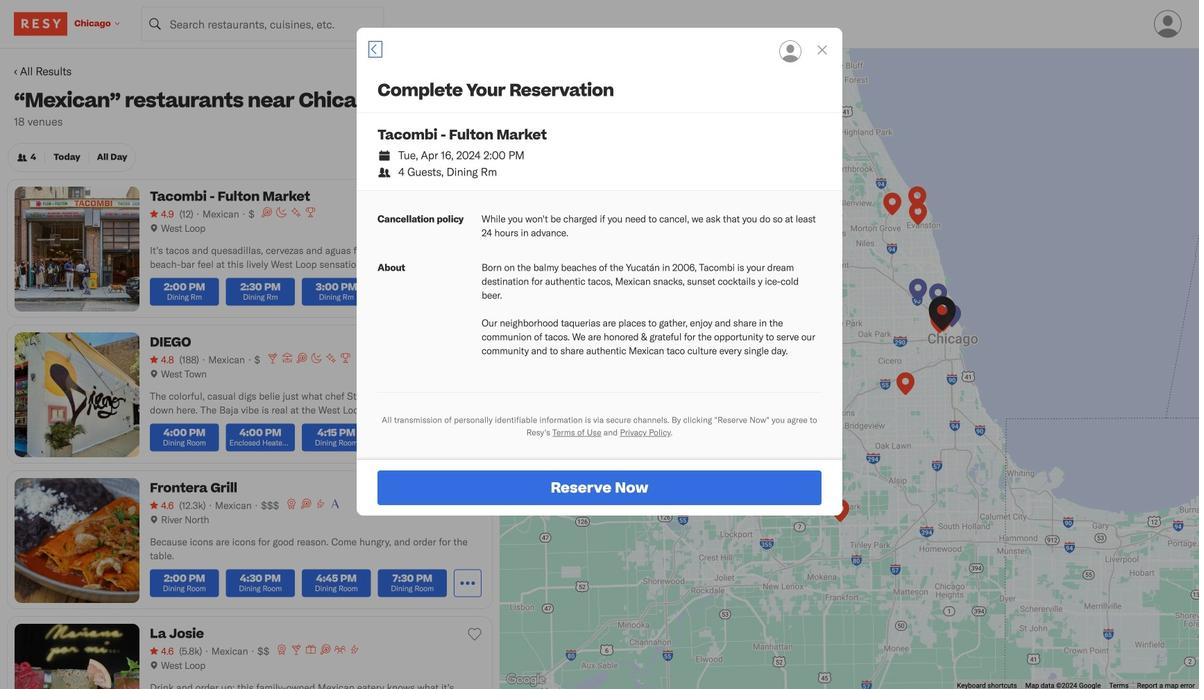 Task type: vqa. For each thing, say whether or not it's contained in the screenshot.
891 reviews element
no



Task type: locate. For each thing, give the bounding box(es) containing it.
4.8 out of 5 stars image
[[150, 353, 174, 367]]

uncle julio's - old orchard image
[[884, 193, 902, 218]]

solazo image
[[897, 372, 915, 398]]

1 vertical spatial climbing image
[[349, 644, 360, 655]]

frontera grill image
[[943, 304, 961, 330]]

google image
[[503, 671, 549, 689]]

mi tocaya antojería image
[[909, 279, 927, 304]]

climbing image
[[315, 498, 326, 509], [349, 644, 360, 655]]

0 vertical spatial climbing image
[[315, 498, 326, 509]]

old pueblo image
[[930, 284, 948, 309]]

la josie image
[[935, 309, 953, 334]]

diego image
[[930, 304, 948, 330]]

map region
[[500, 49, 1200, 689]]

4.6 out of 5 stars image
[[150, 644, 174, 658]]

Add DIEGO to favorites checkbox
[[464, 332, 485, 353]]

0 horizontal spatial climbing image
[[315, 498, 326, 509]]

uncle julio's - orland park image
[[832, 499, 850, 525]]

uncle julio's - oakbrook image
[[759, 337, 777, 363]]

comida cantina image
[[909, 186, 927, 212]]

bocaditos chicago image
[[931, 311, 949, 336]]



Task type: describe. For each thing, give the bounding box(es) containing it.
(12.3k) reviews element
[[179, 499, 206, 512]]

188 reviews element
[[179, 353, 199, 367]]

tacombi - fulton market image
[[934, 309, 952, 335]]

Add Tacombi - Fulton Market to favorites checkbox
[[464, 187, 485, 208]]

Add La Josie to favorites checkbox
[[464, 624, 485, 645]]

1 horizontal spatial climbing image
[[349, 644, 360, 655]]

bar sótano image
[[943, 304, 961, 330]]

4.6 out of 5 stars image
[[150, 499, 174, 512]]

12 reviews element
[[179, 207, 193, 221]]

leña brava image
[[934, 309, 952, 334]]

uncle julio's - schaumburg image
[[738, 199, 756, 225]]

zentli image
[[909, 202, 927, 228]]

new on resy image
[[291, 207, 302, 218]]

book with resy element
[[357, 28, 843, 516]]

4.9 out of 5 stars image
[[150, 207, 174, 221]]

(5.8k) reviews element
[[179, 644, 202, 658]]

cruz blanca brewery & taqueria image
[[934, 309, 952, 334]]



